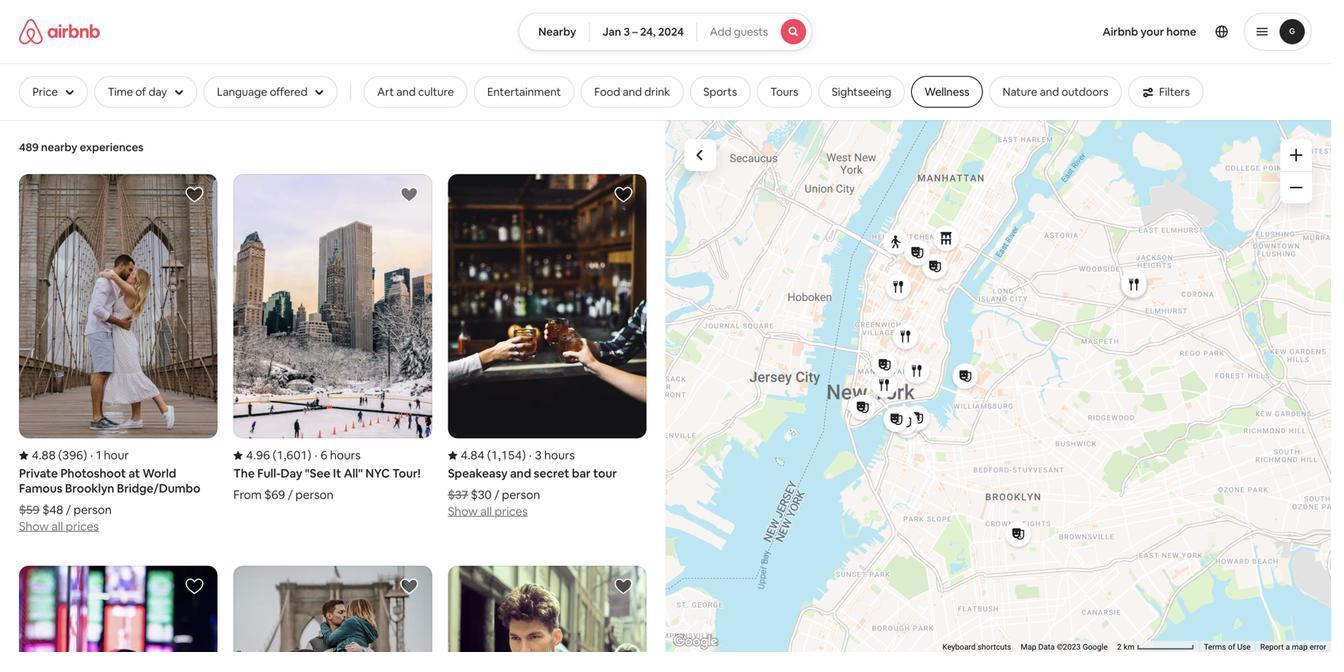 Task type: locate. For each thing, give the bounding box(es) containing it.
show
[[448, 504, 478, 520], [19, 520, 49, 535]]

(1,154)
[[487, 448, 526, 464]]

experiences
[[80, 140, 144, 154]]

24,
[[640, 25, 656, 39]]

0 horizontal spatial person
[[74, 503, 112, 518]]

3 inside 'speakeasy and secret bar tour' group
[[535, 448, 542, 464]]

show all prices button inside private photoshoot at world famous brooklyn bridge/dumbo group
[[19, 518, 99, 535]]

bar
[[572, 466, 591, 482]]

a
[[1286, 643, 1290, 653]]

1 horizontal spatial person
[[295, 488, 334, 503]]

2 horizontal spatial person
[[502, 488, 540, 503]]

show down $59
[[19, 520, 49, 535]]

the
[[233, 466, 255, 482]]

none search field containing nearby
[[519, 13, 812, 51]]

and for nature
[[1040, 85, 1059, 99]]

0 horizontal spatial /
[[66, 503, 71, 518]]

/ inside the full-day "see it all" nyc tour! from $69 / person
[[288, 488, 293, 503]]

6
[[320, 448, 327, 464]]

3 · from the left
[[529, 448, 532, 464]]

error
[[1310, 643, 1326, 653]]

use
[[1237, 643, 1251, 653]]

of for day
[[135, 85, 146, 99]]

person inside speakeasy and secret bar tour $37 $30 / person show all prices
[[502, 488, 540, 503]]

3 inside button
[[624, 25, 630, 39]]

0 vertical spatial add to wishlist image
[[185, 185, 204, 204]]

hours up secret
[[544, 448, 575, 464]]

/ right the '$48'
[[66, 503, 71, 518]]

tour!
[[392, 466, 421, 482]]

4.84
[[461, 448, 485, 464]]

speakeasy and secret bar tour group
[[448, 174, 647, 520]]

1 horizontal spatial prices
[[495, 504, 528, 520]]

2 horizontal spatial ·
[[529, 448, 532, 464]]

1 horizontal spatial /
[[288, 488, 293, 503]]

· left "1"
[[90, 448, 93, 464]]

map
[[1021, 643, 1036, 653]]

0 horizontal spatial show all prices button
[[19, 518, 99, 535]]

and for speakeasy
[[510, 466, 531, 482]]

all down the '$48'
[[51, 520, 63, 535]]

3 for hours
[[535, 448, 542, 464]]

1 vertical spatial add to wishlist image
[[185, 578, 204, 597]]

2 hours from the left
[[544, 448, 575, 464]]

person
[[295, 488, 334, 503], [502, 488, 540, 503], [74, 503, 112, 518]]

0 horizontal spatial of
[[135, 85, 146, 99]]

0 horizontal spatial all
[[51, 520, 63, 535]]

2
[[1117, 643, 1122, 653]]

None search field
[[519, 13, 812, 51]]

add to wishlist image
[[185, 185, 204, 204], [185, 578, 204, 597]]

0 horizontal spatial hours
[[330, 448, 361, 464]]

and left drink
[[623, 85, 642, 99]]

person down secret
[[502, 488, 540, 503]]

and right nature
[[1040, 85, 1059, 99]]

of inside "time of day" dropdown button
[[135, 85, 146, 99]]

hours
[[330, 448, 361, 464], [544, 448, 575, 464]]

keyboard shortcuts
[[942, 643, 1011, 653]]

offered
[[270, 85, 308, 99]]

of for use
[[1228, 643, 1235, 653]]

1 horizontal spatial show all prices button
[[448, 503, 528, 520]]

show all prices button
[[448, 503, 528, 520], [19, 518, 99, 535]]

1 vertical spatial of
[[1228, 643, 1235, 653]]

4.84 out of 5 average rating,  1,154 reviews image
[[448, 448, 526, 464]]

of left day
[[135, 85, 146, 99]]

person inside the full-day "see it all" nyc tour! from $69 / person
[[295, 488, 334, 503]]

· for · 1 hour
[[90, 448, 93, 464]]

0 horizontal spatial 3
[[535, 448, 542, 464]]

4.96 out of 5 average rating,  1,601 reviews image
[[233, 448, 311, 464]]

time of day button
[[94, 76, 197, 108]]

1 horizontal spatial 3
[[624, 25, 630, 39]]

/ inside speakeasy and secret bar tour $37 $30 / person show all prices
[[494, 488, 499, 503]]

entertainment
[[487, 85, 561, 99]]

hours inside 'speakeasy and secret bar tour' group
[[544, 448, 575, 464]]

show all prices button inside 'speakeasy and secret bar tour' group
[[448, 503, 528, 520]]

show all prices button down famous
[[19, 518, 99, 535]]

all down $30
[[480, 504, 492, 520]]

time of day
[[108, 85, 167, 99]]

sightseeing
[[832, 85, 891, 99]]

2 · from the left
[[315, 448, 317, 464]]

food and drink
[[594, 85, 670, 99]]

489
[[19, 140, 39, 154]]

hours up all"
[[330, 448, 361, 464]]

show all prices button down speakeasy
[[448, 503, 528, 520]]

/ right $69
[[288, 488, 293, 503]]

from
[[233, 488, 262, 503]]

$59
[[19, 503, 40, 518]]

add
[[710, 25, 731, 39]]

prices
[[495, 504, 528, 520], [66, 520, 99, 535]]

489 nearby experiences
[[19, 140, 144, 154]]

prices down the brooklyn
[[66, 520, 99, 535]]

· right (1,154)
[[529, 448, 532, 464]]

km
[[1124, 643, 1135, 653]]

1 · from the left
[[90, 448, 93, 464]]

map data ©2023 google
[[1021, 643, 1108, 653]]

add to wishlist image
[[400, 185, 419, 204], [614, 185, 633, 204], [400, 578, 419, 597], [614, 578, 633, 597]]

0 vertical spatial 3
[[624, 25, 630, 39]]

Sports button
[[690, 76, 751, 108]]

0 horizontal spatial ·
[[90, 448, 93, 464]]

of left use
[[1228, 643, 1235, 653]]

2 add to wishlist image from the top
[[185, 578, 204, 597]]

and right art
[[396, 85, 416, 99]]

nearby
[[41, 140, 77, 154]]

0 vertical spatial of
[[135, 85, 146, 99]]

3 up secret
[[535, 448, 542, 464]]

4.96 (1,601)
[[246, 448, 311, 464]]

1 hours from the left
[[330, 448, 361, 464]]

· left 6
[[315, 448, 317, 464]]

keyboard shortcuts button
[[942, 642, 1011, 653]]

and inside speakeasy and secret bar tour $37 $30 / person show all prices
[[510, 466, 531, 482]]

data
[[1038, 643, 1055, 653]]

hours inside the full-day "see it all" nyc tour! group
[[330, 448, 361, 464]]

1 horizontal spatial of
[[1228, 643, 1235, 653]]

and down (1,154)
[[510, 466, 531, 482]]

Sightseeing button
[[818, 76, 905, 108]]

nature and outdoors
[[1003, 85, 1108, 99]]

0 horizontal spatial show
[[19, 520, 49, 535]]

·
[[90, 448, 93, 464], [315, 448, 317, 464], [529, 448, 532, 464]]

add to wishlist image inside the full-day "see it all" nyc tour! group
[[400, 185, 419, 204]]

map
[[1292, 643, 1308, 653]]

speakeasy
[[448, 466, 508, 482]]

1 vertical spatial 3
[[535, 448, 542, 464]]

art
[[377, 85, 394, 99]]

the full-day "see it all" nyc tour! from $69 / person
[[233, 466, 421, 503]]

1 horizontal spatial all
[[480, 504, 492, 520]]

person down "see
[[295, 488, 334, 503]]

of
[[135, 85, 146, 99], [1228, 643, 1235, 653]]

person down the brooklyn
[[74, 503, 112, 518]]

3 left –
[[624, 25, 630, 39]]

private photoshoot at world famous brooklyn bridge/dumbo $59 $48 / person show all prices
[[19, 466, 200, 535]]

price button
[[19, 76, 88, 108]]

prices down speakeasy
[[495, 504, 528, 520]]

show down "$37"
[[448, 504, 478, 520]]

· for · 3 hours
[[529, 448, 532, 464]]

0 horizontal spatial prices
[[66, 520, 99, 535]]

· inside the full-day "see it all" nyc tour! group
[[315, 448, 317, 464]]

3 for –
[[624, 25, 630, 39]]

show inside speakeasy and secret bar tour $37 $30 / person show all prices
[[448, 504, 478, 520]]

1 horizontal spatial show
[[448, 504, 478, 520]]

airbnb
[[1103, 25, 1138, 39]]

"see
[[305, 466, 330, 482]]

guests
[[734, 25, 768, 39]]

· inside private photoshoot at world famous brooklyn bridge/dumbo group
[[90, 448, 93, 464]]

1 horizontal spatial ·
[[315, 448, 317, 464]]

show inside private photoshoot at world famous brooklyn bridge/dumbo $59 $48 / person show all prices
[[19, 520, 49, 535]]

2 horizontal spatial /
[[494, 488, 499, 503]]

outdoors
[[1062, 85, 1108, 99]]

/ right $30
[[494, 488, 499, 503]]

full-
[[257, 466, 281, 482]]

· 1 hour
[[90, 448, 129, 464]]

3
[[624, 25, 630, 39], [535, 448, 542, 464]]

1
[[96, 448, 101, 464]]

photoshoot
[[60, 466, 126, 482]]

· inside 'speakeasy and secret bar tour' group
[[529, 448, 532, 464]]

zoom in image
[[1290, 149, 1303, 162]]

and
[[396, 85, 416, 99], [623, 85, 642, 99], [1040, 85, 1059, 99], [510, 466, 531, 482]]

4.88 (396)
[[32, 448, 87, 464]]

brooklyn
[[65, 482, 114, 497]]

1 horizontal spatial hours
[[544, 448, 575, 464]]

(1,601)
[[273, 448, 311, 464]]



Task type: describe. For each thing, give the bounding box(es) containing it.
/ inside private photoshoot at world famous brooklyn bridge/dumbo $59 $48 / person show all prices
[[66, 503, 71, 518]]

· 6 hours
[[315, 448, 361, 464]]

1 add to wishlist image from the top
[[185, 185, 204, 204]]

food
[[594, 85, 620, 99]]

zoom out image
[[1290, 181, 1303, 194]]

and for food
[[623, 85, 642, 99]]

report a map error link
[[1260, 643, 1326, 653]]

day
[[149, 85, 167, 99]]

famous
[[19, 482, 62, 497]]

$48
[[42, 503, 63, 518]]

sports
[[703, 85, 737, 99]]

language
[[217, 85, 267, 99]]

prices inside private photoshoot at world famous brooklyn bridge/dumbo $59 $48 / person show all prices
[[66, 520, 99, 535]]

4.88 out of 5 average rating,  396 reviews image
[[19, 448, 87, 464]]

2024
[[658, 25, 684, 39]]

drink
[[644, 85, 670, 99]]

$37
[[448, 488, 468, 503]]

jan 3 – 24, 2024 button
[[589, 13, 697, 51]]

terms of use link
[[1204, 643, 1251, 653]]

terms
[[1204, 643, 1226, 653]]

Wellness button
[[911, 76, 983, 108]]

4.84 (1,154)
[[461, 448, 526, 464]]

shortcuts
[[978, 643, 1011, 653]]

filters
[[1159, 85, 1190, 99]]

culture
[[418, 85, 454, 99]]

Entertainment button
[[474, 76, 575, 108]]

report
[[1260, 643, 1284, 653]]

person inside private photoshoot at world famous brooklyn bridge/dumbo $59 $48 / person show all prices
[[74, 503, 112, 518]]

Tours button
[[757, 76, 812, 108]]

hours for · 3 hours
[[544, 448, 575, 464]]

Nature and outdoors button
[[989, 76, 1122, 108]]

jan 3 – 24, 2024
[[603, 25, 684, 39]]

4.88
[[32, 448, 56, 464]]

©2023
[[1057, 643, 1081, 653]]

jan
[[603, 25, 621, 39]]

2 km
[[1117, 643, 1137, 653]]

show all prices button for $30
[[448, 503, 528, 520]]

add guests button
[[696, 13, 812, 51]]

filters button
[[1128, 76, 1203, 108]]

day
[[281, 466, 302, 482]]

time
[[108, 85, 133, 99]]

tours
[[770, 85, 798, 99]]

Food and drink button
[[581, 76, 684, 108]]

secret
[[534, 466, 569, 482]]

private
[[19, 466, 58, 482]]

keyboard
[[942, 643, 976, 653]]

all inside private photoshoot at world famous brooklyn bridge/dumbo $59 $48 / person show all prices
[[51, 520, 63, 535]]

hour
[[104, 448, 129, 464]]

profile element
[[831, 0, 1312, 63]]

and for art
[[396, 85, 416, 99]]

terms of use
[[1204, 643, 1251, 653]]

airbnb your home
[[1103, 25, 1196, 39]]

$30
[[471, 488, 492, 503]]

add to wishlist image inside 'speakeasy and secret bar tour' group
[[614, 185, 633, 204]]

speakeasy and secret bar tour $37 $30 / person show all prices
[[448, 466, 617, 520]]

$69
[[264, 488, 285, 503]]

nature
[[1003, 85, 1037, 99]]

google
[[1083, 643, 1108, 653]]

· for · 6 hours
[[315, 448, 317, 464]]

nyc
[[365, 466, 390, 482]]

Art and culture button
[[364, 76, 467, 108]]

bridge/dumbo
[[117, 482, 200, 497]]

airbnb your home link
[[1093, 15, 1206, 48]]

tour
[[593, 466, 617, 482]]

all inside speakeasy and secret bar tour $37 $30 / person show all prices
[[480, 504, 492, 520]]

home
[[1166, 25, 1196, 39]]

it
[[333, 466, 341, 482]]

hours for · 6 hours
[[330, 448, 361, 464]]

nearby
[[538, 25, 576, 39]]

the full-day "see it all" nyc tour! group
[[233, 174, 432, 503]]

add guests
[[710, 25, 768, 39]]

your
[[1141, 25, 1164, 39]]

4.96
[[246, 448, 270, 464]]

· 3 hours
[[529, 448, 575, 464]]

google image
[[669, 632, 722, 653]]

google map
showing 20 experiences. region
[[666, 120, 1331, 653]]

private photoshoot at world famous brooklyn bridge/dumbo group
[[19, 174, 218, 535]]

world
[[143, 466, 176, 482]]

show all prices button for $48
[[19, 518, 99, 535]]

price
[[32, 85, 58, 99]]

prices inside speakeasy and secret bar tour $37 $30 / person show all prices
[[495, 504, 528, 520]]

language offered
[[217, 85, 308, 99]]

nearby button
[[519, 13, 590, 51]]

at
[[129, 466, 140, 482]]

2 km button
[[1112, 642, 1199, 653]]

(396)
[[58, 448, 87, 464]]

all"
[[344, 466, 363, 482]]



Task type: vqa. For each thing, say whether or not it's contained in the screenshot.
Switch
no



